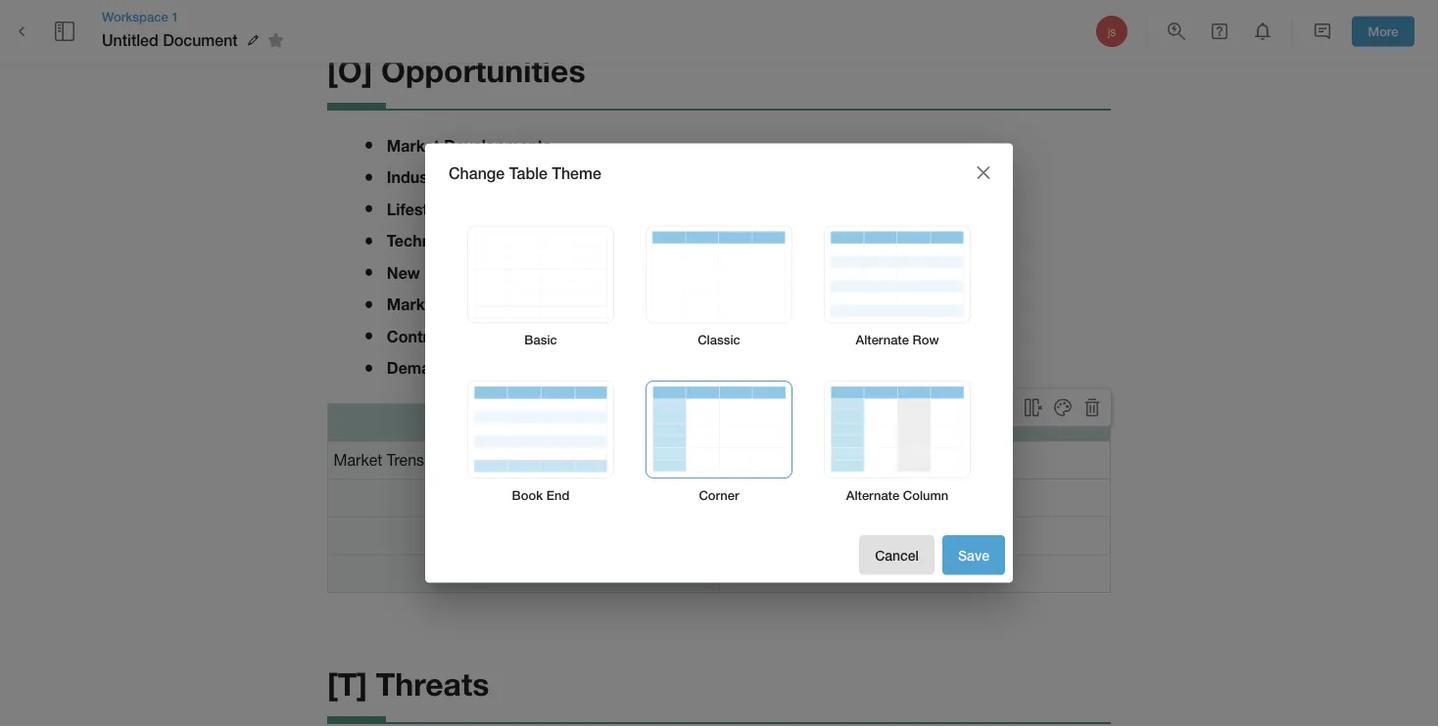 Task type: locate. For each thing, give the bounding box(es) containing it.
industry trends
[[387, 168, 502, 187]]

2 vertical spatial trends
[[454, 359, 504, 378]]

2 vertical spatial market
[[334, 452, 382, 470]]

favorite image
[[264, 29, 288, 52]]

[t] threats
[[327, 667, 489, 704]]

more
[[1368, 24, 1398, 39]]

workspace 1
[[102, 9, 179, 24]]

save button
[[943, 536, 1005, 576]]

alternate
[[856, 333, 909, 348], [846, 488, 900, 503]]

alternate left "column"
[[846, 488, 900, 503]]

book
[[512, 488, 543, 503]]

to
[[523, 296, 538, 314]]

change
[[449, 163, 505, 182]]

market down new
[[387, 296, 440, 314]]

tactics
[[542, 296, 595, 314]]

0 vertical spatial alternate
[[856, 333, 909, 348]]

trends down "market developments"
[[452, 168, 502, 187]]

trends for industry trends
[[452, 168, 502, 187]]

trends
[[452, 168, 502, 187], [454, 200, 504, 219], [454, 359, 504, 378]]

trens
[[387, 452, 424, 470]]

industry
[[387, 168, 448, 187]]

market up 'industry'
[[387, 136, 440, 155]]

0 vertical spatial market
[[387, 136, 440, 155]]

market left the trens
[[334, 452, 382, 470]]

market for market developments
[[387, 136, 440, 155]]

trends up technology innovation
[[454, 200, 504, 219]]

contracts
[[387, 327, 461, 346]]

1 vertical spatial trends
[[454, 200, 504, 219]]

cancel
[[875, 548, 919, 564]]

alternate left row
[[856, 333, 909, 348]]

1 vertical spatial alternate
[[846, 488, 900, 503]]

technology
[[387, 232, 472, 251]]

innovation
[[476, 232, 555, 251]]

trends down &
[[454, 359, 504, 378]]

[o] opportunities
[[327, 53, 586, 90]]

markets
[[425, 264, 486, 282]]

market trens
[[334, 452, 424, 470]]

new markets
[[387, 264, 486, 282]]

change table theme
[[449, 163, 601, 182]]

new
[[387, 264, 420, 282]]

trends for demand trends
[[454, 359, 504, 378]]

change table theme dialog
[[425, 144, 1013, 583]]

market
[[387, 136, 440, 155], [387, 296, 440, 314], [334, 452, 382, 470]]

1 vertical spatial market
[[387, 296, 440, 314]]

0 vertical spatial trends
[[452, 168, 502, 187]]

cancel button
[[859, 536, 935, 576]]

lifestyle trends
[[387, 200, 504, 219]]

table
[[509, 163, 548, 182]]

demand
[[387, 359, 449, 378]]

theme
[[552, 163, 601, 182]]

developments
[[444, 136, 551, 155]]

trends for lifestyle trends
[[454, 200, 504, 219]]

js button
[[1093, 13, 1131, 50]]



Task type: vqa. For each thing, say whether or not it's contained in the screenshot.
Industry Trends the Trends
yes



Task type: describe. For each thing, give the bounding box(es) containing it.
workspace
[[102, 9, 168, 24]]

js
[[1108, 24, 1116, 38]]

&
[[465, 327, 476, 346]]

market for market trens
[[334, 452, 382, 470]]

partners
[[480, 327, 544, 346]]

threats
[[376, 667, 489, 704]]

market response to tactics
[[387, 296, 595, 314]]

untitled document
[[102, 31, 238, 49]]

row
[[913, 333, 939, 348]]

end
[[546, 488, 570, 503]]

contracts & partners
[[387, 327, 544, 346]]

alternate row
[[856, 333, 939, 348]]

lifestyle
[[387, 200, 449, 219]]

response
[[444, 296, 519, 314]]

basic
[[524, 333, 557, 348]]

more button
[[1352, 16, 1415, 46]]

market developments
[[387, 136, 551, 155]]

demand trends
[[387, 359, 504, 378]]

opportunities
[[381, 53, 586, 90]]

book end
[[512, 488, 570, 503]]

technology innovation
[[387, 232, 555, 251]]

corner
[[699, 488, 739, 503]]

save
[[958, 548, 989, 564]]

alternate column
[[846, 488, 949, 503]]

market for market response to tactics
[[387, 296, 440, 314]]

classic
[[698, 333, 740, 348]]

[o]
[[327, 53, 373, 90]]

document
[[163, 31, 238, 49]]

1
[[172, 9, 179, 24]]

workspace 1 link
[[102, 8, 291, 26]]

[t]
[[327, 667, 367, 704]]

untitled
[[102, 31, 159, 49]]

alternate for alternate column
[[846, 488, 900, 503]]

alternate for alternate row
[[856, 333, 909, 348]]

column
[[903, 488, 949, 503]]



